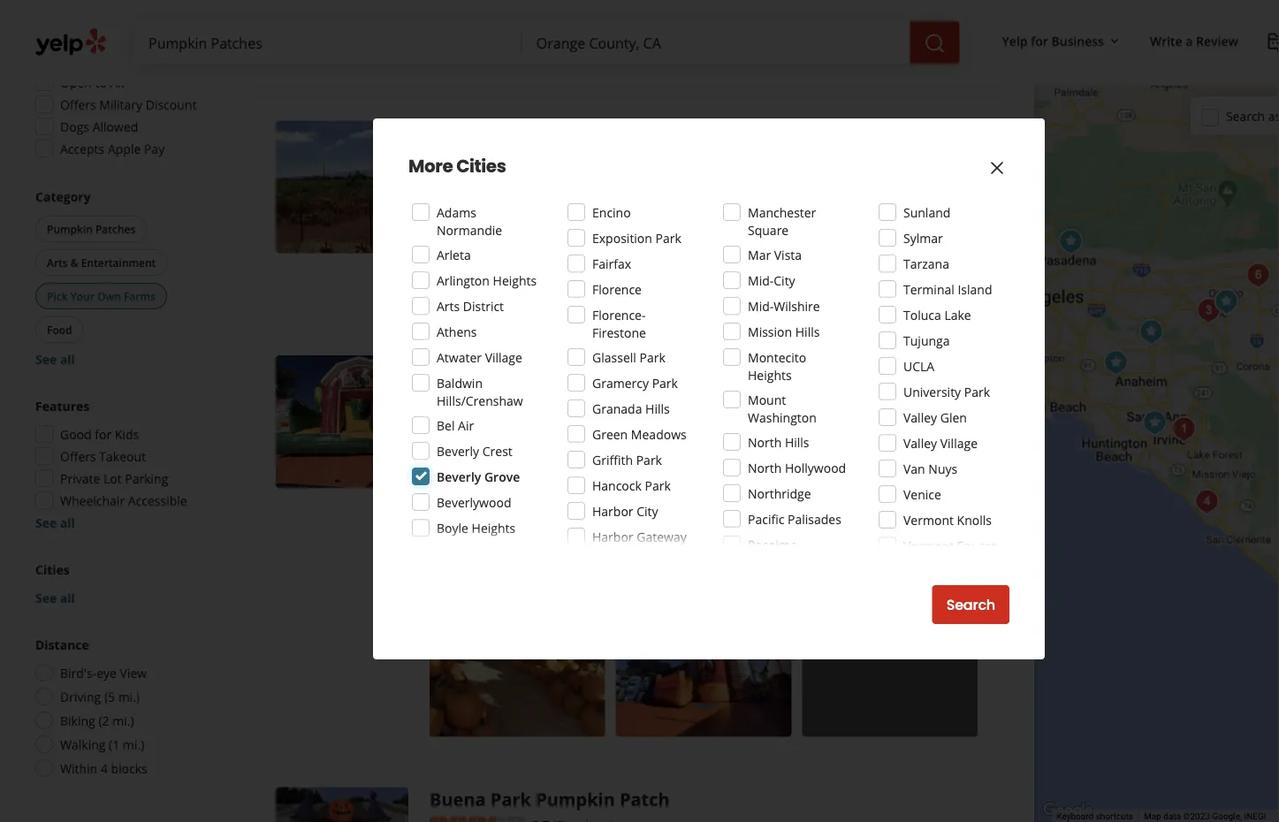 Task type: describe. For each thing, give the bounding box(es) containing it.
the inside "the owner (i believe he was the owner) was amazing! he sold us 2 extra large pumpkins for $20 total. these were big enough to normally sell for about $50. the price was so low because he said they had more…"
[[840, 510, 861, 526]]

exposition
[[592, 229, 652, 246]]

photo
[[571, 275, 606, 291]]

green
[[592, 426, 628, 443]]

operated for until 10:00 pm
[[544, 465, 597, 481]]

discount
[[146, 96, 197, 113]]

extra
[[836, 492, 866, 509]]

beverly for beverly grove
[[437, 468, 481, 485]]

search for search as
[[1226, 108, 1265, 124]]

bird's-eye view
[[60, 664, 147, 681]]

16 close v2 image for delivery
[[430, 58, 444, 72]]

athens
[[437, 323, 477, 340]]

venice
[[904, 486, 942, 503]]

normandie
[[437, 221, 502, 238]]

was down venice
[[896, 510, 919, 526]]

also
[[689, 7, 713, 24]]

buena
[[430, 787, 486, 812]]

2 horizontal spatial a
[[1186, 32, 1193, 49]]

montecito
[[748, 349, 806, 366]]

for inside group
[[95, 426, 112, 443]]

big inside "the owner (i believe he was the owner) was amazing! he sold us 2 extra large pumpkins for $20 total. these were big enough to normally sell for about $50. the price was so low because he said they had more…"
[[596, 510, 613, 526]]

offers takeout
[[60, 448, 146, 465]]

venegas family farms image
[[276, 121, 408, 253]]

patches for the leftmost pumpkin patches button
[[95, 221, 136, 236]]

for inside was free entry. the kids had a great time. not too big but big enough for a few photo opps and the
[[517, 275, 534, 291]]

vermont for vermont square
[[904, 537, 954, 554]]

and inside was free entry. the kids had a great time. not too big but big enough for a few photo opps and the
[[641, 275, 663, 291]]

about
[[775, 510, 809, 526]]

distance
[[35, 636, 89, 653]]

reasonably
[[785, 275, 848, 291]]

entry.
[[684, 257, 717, 274]]

city for mid-city
[[774, 272, 795, 289]]

open until 10:00 pm
[[430, 440, 549, 457]]

sell
[[733, 510, 752, 526]]

3 all from the top
[[60, 589, 75, 606]]

review
[[1196, 32, 1239, 49]]

gateway
[[637, 528, 687, 545]]

1 horizontal spatial a
[[797, 257, 803, 274]]

glen
[[941, 409, 967, 426]]

group containing cities
[[35, 561, 219, 607]]

owned for 10:00
[[490, 465, 529, 481]]

1 vertical spatial pumpkin patches button
[[598, 412, 697, 430]]

park for buena
[[491, 787, 531, 812]]

0 horizontal spatial pumpkin patches button
[[35, 216, 147, 242]]

us
[[809, 492, 822, 509]]

to inside "the owner (i believe he was the owner) was amazing! he sold us 2 extra large pumpkins for $20 total. these were big enough to normally sell for about $50. the price was so low because he said they had more…"
[[663, 510, 675, 526]]

had inside was free entry. the kids had a great time. not too big but big enough for a few photo opps and the
[[771, 257, 793, 274]]

open for open now 4:57 pm
[[60, 30, 92, 46]]

knew
[[496, 0, 527, 6]]

write
[[1150, 32, 1183, 49]]

data
[[1164, 811, 1181, 822]]

biking (2 mi.)
[[60, 712, 134, 729]]

lake
[[945, 306, 971, 323]]

amazing!
[[707, 492, 759, 509]]

gramercy park
[[592, 374, 678, 391]]

south coast farms farmstand image
[[1190, 484, 1225, 519]]

total.
[[494, 510, 523, 526]]

wheelchair
[[60, 492, 125, 509]]

village for atwater village
[[485, 349, 522, 366]]

open for open until 9:00 pm
[[430, 205, 463, 222]]

until for until 9:00 pm
[[466, 205, 492, 222]]

atwater village
[[437, 349, 522, 366]]

mission
[[748, 323, 792, 340]]

pm for open now 4:57 pm
[[153, 30, 171, 46]]

hollywood
[[785, 459, 846, 476]]

wheelchair accessible
[[60, 492, 187, 509]]

heights for arlington heights
[[493, 272, 537, 289]]

the inside was free entry. the kids had a great time. not too big but big enough for a few photo opps and the
[[666, 275, 685, 291]]

pumpkin patches for the bottommost pumpkin patches button
[[602, 413, 693, 428]]

1 vertical spatial patch
[[620, 787, 670, 812]]

pumpkin patches for the leftmost pumpkin patches button
[[47, 221, 136, 236]]

pumpkin inside pumpkin patches link
[[602, 413, 649, 428]]

dogs
[[60, 118, 89, 135]]

close image
[[987, 157, 1008, 179]]

16 locally owned v2 image for open until 9:00 pm
[[430, 231, 444, 245]]

locally for until 9:00 pm
[[447, 230, 487, 246]]

see all for category
[[35, 351, 75, 367]]

kids activities link
[[510, 412, 591, 430]]

1 horizontal spatial takeout
[[521, 58, 563, 73]]

harbor for harbor city
[[592, 503, 634, 519]]

hancock park
[[592, 477, 671, 494]]

florence-
[[592, 306, 646, 323]]

offers military discount
[[60, 96, 197, 113]]

vermont knolls
[[904, 512, 992, 528]]

north for north hills
[[748, 434, 782, 450]]

hills for mission hills
[[796, 323, 820, 340]]

fairfax
[[592, 255, 631, 272]]

bel air
[[437, 417, 474, 434]]

0 horizontal spatial he
[[500, 527, 515, 544]]

group containing open now
[[30, 1, 219, 163]]

for down "the
[[449, 510, 466, 526]]

baldwin hills/crenshaw
[[437, 374, 523, 409]]

park for gramercy
[[652, 374, 678, 391]]

15…"
[[472, 24, 500, 41]]

pumpkin inside group
[[47, 221, 93, 236]]

hills for granada hills
[[646, 400, 670, 417]]

business
[[1052, 32, 1104, 49]]

locally owned & operated for 9:00
[[447, 230, 597, 246]]

arleta
[[437, 246, 471, 263]]

normally
[[679, 510, 730, 526]]

little rascals pumpkin patch image
[[1241, 258, 1276, 293]]

operated for until 9:00 pm
[[544, 230, 597, 246]]

0 vertical spatial big
[[919, 257, 937, 274]]

2 vertical spatial a
[[537, 275, 544, 291]]

could
[[916, 7, 948, 24]]

heights for montecito heights
[[748, 366, 792, 383]]

(131
[[553, 385, 578, 402]]

16 family owned v2 image
[[619, 466, 633, 480]]

pumpkins down entry. at the top right
[[688, 275, 750, 291]]

1 purchased from the left
[[449, 7, 510, 24]]

lot
[[103, 470, 122, 487]]

the original manassero farms market image
[[1167, 412, 1202, 447]]

valley for valley glen
[[904, 409, 937, 426]]

patch
[[593, 257, 628, 274]]

see for category
[[35, 351, 57, 367]]

more cities
[[408, 154, 506, 179]]

apple
[[108, 140, 141, 157]]

pasadena pumpkin patch image
[[1054, 224, 1089, 260]]

was inside was free entry. the kids had a great time. not too big but big enough for a few photo opps and the
[[632, 257, 654, 274]]

firestone
[[592, 324, 646, 341]]

all for category
[[60, 351, 75, 367]]

pacific palisades
[[748, 511, 842, 527]]

food
[[47, 322, 72, 337]]

to inside "i never knew this existed until recently! my husband and i came on saturday and purchased tickets to enter at 1:30pm. we also purchased the souvenir cup so we could pick out 15…"
[[554, 7, 566, 24]]

"i never knew this existed until recently! my husband and i came on saturday and purchased tickets to enter at 1:30pm. we also purchased the souvenir cup so we could pick out 15…"
[[449, 0, 974, 41]]

park for exposition
[[656, 229, 682, 246]]

$36.…"
[[469, 292, 508, 309]]

mi.) for biking (2 mi.)
[[112, 712, 134, 729]]

for inside button
[[1031, 32, 1049, 49]]

park for glassell
[[640, 349, 666, 366]]

see for features
[[35, 514, 57, 531]]

accessible
[[128, 492, 187, 509]]

shortcuts
[[1096, 811, 1134, 822]]

van nuys
[[904, 460, 958, 477]]

mid- for city
[[748, 272, 774, 289]]

accepts for accepts apple pay
[[60, 140, 105, 157]]

pumpkin patches link
[[598, 412, 697, 430]]

offers for offers takeout
[[60, 448, 96, 465]]

1 horizontal spatial he
[[572, 492, 587, 509]]

north hollywood
[[748, 459, 846, 476]]

pumpkins down tarzana
[[905, 275, 966, 291]]

manchester square
[[748, 204, 816, 238]]

square for vermont square
[[957, 537, 998, 554]]

ucla
[[904, 358, 935, 374]]

accepts for accepts credit cards
[[60, 52, 105, 69]]

1 vertical spatial more link
[[647, 527, 679, 544]]

free
[[657, 257, 680, 274]]

pasadena pumpkin patch link
[[430, 356, 654, 380]]

keyboard shortcuts
[[1057, 811, 1134, 822]]

2 horizontal spatial and
[[894, 0, 917, 6]]

city for harbor city
[[637, 503, 658, 519]]

all
[[110, 74, 124, 91]]

16 close v2 image for takeout
[[503, 58, 518, 72]]

mid-wilshire
[[748, 298, 820, 314]]

mid- for wilshire
[[748, 298, 774, 314]]

mission hills
[[748, 323, 820, 340]]

boyle
[[437, 519, 469, 536]]

7 years in business
[[637, 230, 746, 246]]

16 speech v2 image for "love that this
[[430, 259, 444, 273]]

came
[[787, 0, 818, 6]]

group containing category
[[32, 187, 219, 368]]

in
[[681, 230, 692, 246]]

category
[[35, 188, 91, 205]]

florence- firestone
[[592, 306, 646, 341]]

priced!
[[852, 275, 891, 291]]

family-
[[637, 465, 678, 481]]

harbor gateway
[[592, 528, 687, 545]]

driving
[[60, 688, 101, 705]]

2
[[826, 492, 833, 509]]

1 vertical spatial this
[[510, 257, 531, 274]]

owned up amazing!
[[678, 465, 717, 481]]

4.9 star rating image
[[430, 150, 525, 168]]



Task type: locate. For each thing, give the bounding box(es) containing it.
yelp for business button
[[995, 25, 1129, 57]]

vista for mar vista
[[774, 246, 802, 263]]

were inside the pumpkins were reasonably priced! 6 pumpkins for $36.…" more
[[753, 275, 782, 291]]

0 vertical spatial patch
[[603, 356, 654, 380]]

open left "now"
[[60, 30, 92, 46]]

16 locally owned v2 image
[[430, 231, 444, 245], [430, 466, 444, 480]]

owned down 9:00
[[490, 230, 529, 246]]

open down bel on the bottom
[[430, 440, 463, 457]]

2 purchased from the left
[[716, 7, 777, 24]]

all up distance
[[60, 589, 75, 606]]

0 vertical spatial search
[[1226, 108, 1265, 124]]

enough inside "the owner (i believe he was the owner) was amazing! he sold us 2 extra large pumpkins for $20 total. these were big enough to normally sell for about $50. the price was so low because he said they had more…"
[[616, 510, 660, 526]]

2 vertical spatial see
[[35, 589, 57, 606]]

1 valley from the top
[[904, 409, 937, 426]]

a right write
[[1186, 32, 1193, 49]]

arts for arts district
[[437, 298, 460, 314]]

patches for the bottommost pumpkin patches button
[[652, 413, 693, 428]]

griffith park
[[592, 451, 662, 468]]

1 all from the top
[[60, 351, 75, 367]]

arts district
[[437, 298, 504, 314]]

1 vertical spatial he
[[500, 527, 515, 544]]

were inside "the owner (i believe he was the owner) was amazing! he sold us 2 extra large pumpkins for $20 total. these were big enough to normally sell for about $50. the price was so low because he said they had more…"
[[564, 510, 592, 526]]

vermont up vermont vista
[[904, 537, 954, 554]]

arts up pick
[[47, 255, 68, 270]]

pumpkins
[[688, 275, 750, 291], [905, 275, 966, 291], [901, 492, 963, 509]]

1 harbor from the top
[[592, 503, 634, 519]]

cities up distance
[[35, 561, 70, 578]]

1 vertical spatial the
[[840, 510, 861, 526]]

locally owned & operated down 10:00
[[447, 465, 597, 481]]

until for until 10:00 pm
[[466, 440, 492, 457]]

pm for open until 9:00 pm
[[523, 205, 541, 222]]

(1
[[109, 736, 120, 753]]

military
[[99, 96, 142, 113]]

and up we
[[894, 0, 917, 6]]

more
[[503, 24, 536, 41], [511, 292, 544, 309], [647, 527, 679, 544]]

option group containing distance
[[30, 636, 219, 783]]

see all for features
[[35, 514, 75, 531]]

enough up $36.…"
[[470, 275, 514, 291]]

see all button
[[35, 351, 75, 367], [35, 514, 75, 531], [35, 589, 75, 606]]

2 vertical spatial see all
[[35, 589, 75, 606]]

owned down 10:00
[[490, 465, 529, 481]]

16 locally owned v2 image down beverly crest at bottom
[[430, 466, 444, 480]]

big right too
[[919, 257, 937, 274]]

1 horizontal spatial more link
[[647, 527, 679, 544]]

0 horizontal spatial city
[[637, 503, 658, 519]]

within
[[60, 760, 97, 777]]

2 north from the top
[[748, 459, 782, 476]]

features
[[35, 397, 90, 414]]

1 vertical spatial all
[[60, 514, 75, 531]]

2 locally from the top
[[447, 465, 487, 481]]

0 horizontal spatial search
[[947, 595, 996, 615]]

1 vertical spatial vista
[[957, 563, 985, 580]]

biking
[[60, 712, 95, 729]]

pumpkins inside "the owner (i believe he was the owner) was amazing! he sold us 2 extra large pumpkins for $20 total. these were big enough to normally sell for about $50. the price was so low because he said they had more…"
[[901, 492, 963, 509]]

pay
[[144, 140, 165, 157]]

so inside "i never knew this existed until recently! my husband and i came on saturday and purchased tickets to enter at 1:30pm. we also purchased the souvenir cup so we could pick out 15…"
[[880, 7, 893, 24]]

1 vertical spatial mi.)
[[112, 712, 134, 729]]

vista right mar
[[774, 246, 802, 263]]

operated up believe
[[544, 465, 597, 481]]

write a review
[[1150, 32, 1239, 49]]

1 horizontal spatial 16 close v2 image
[[503, 58, 518, 72]]

1 see all button from the top
[[35, 351, 75, 367]]

arts up athens
[[437, 298, 460, 314]]

2 vermont from the top
[[904, 537, 954, 554]]

we
[[668, 7, 686, 24]]

"the owner (i believe he was the owner) was amazing! he sold us 2 extra large pumpkins for $20 total. these were big enough to normally sell for about $50. the price was so low because he said they had more…"
[[449, 492, 963, 544]]

north down north hills
[[748, 459, 782, 476]]

cities up open until 9:00 pm
[[456, 154, 506, 179]]

he
[[762, 492, 778, 509]]

info icon image
[[751, 230, 765, 244], [751, 230, 765, 244], [791, 465, 805, 479], [791, 465, 805, 479]]

to down the existed
[[554, 7, 566, 24]]

park
[[656, 229, 682, 246], [640, 349, 666, 366], [652, 374, 678, 391], [964, 383, 990, 400], [636, 451, 662, 468], [645, 477, 671, 494], [491, 787, 531, 812]]

venegas family farms image
[[1209, 284, 1244, 320]]

1 horizontal spatial purchased
[[716, 7, 777, 24]]

family-owned & operated
[[637, 465, 786, 481]]

mi.) right (1 at the bottom left
[[123, 736, 144, 753]]

1 see from the top
[[35, 351, 57, 367]]

0 vertical spatial beverly
[[437, 443, 479, 459]]

1 vertical spatial locally owned & operated
[[447, 465, 597, 481]]

arts inside arts & entertainment button
[[47, 255, 68, 270]]

0 horizontal spatial were
[[564, 510, 592, 526]]

harbor for harbor gateway
[[592, 528, 634, 545]]

offers up dogs
[[60, 96, 96, 113]]

village for valley village
[[941, 435, 978, 451]]

heights inside montecito heights
[[748, 366, 792, 383]]

0 horizontal spatial more link
[[503, 24, 536, 41]]

2 locally owned & operated from the top
[[447, 465, 597, 481]]

for up offers takeout
[[95, 426, 112, 443]]

16 close v2 image
[[430, 58, 444, 72], [503, 58, 518, 72]]

square for manchester square
[[748, 221, 789, 238]]

hills up 'north hollywood'
[[785, 434, 809, 450]]

0 vertical spatial the
[[720, 257, 742, 274]]

mar
[[748, 246, 771, 263]]

for inside the pumpkins were reasonably priced! 6 pumpkins for $36.…" more
[[449, 292, 466, 309]]

search button
[[933, 585, 1010, 624]]

until
[[599, 0, 625, 6], [466, 205, 492, 222], [466, 440, 492, 457]]

0 vertical spatial this
[[530, 0, 551, 6]]

pumpkins up the low
[[901, 492, 963, 509]]

1 horizontal spatial the
[[666, 275, 685, 291]]

was up 'more…"'
[[590, 492, 613, 509]]

16 close v2 image left delivery
[[430, 58, 444, 72]]

0 vertical spatial harbor
[[592, 503, 634, 519]]

so inside "the owner (i believe he was the owner) was amazing! he sold us 2 extra large pumpkins for $20 total. these were big enough to normally sell for about $50. the price was so low because he said they had more…"
[[922, 510, 935, 526]]

1:30pm.
[[617, 7, 664, 24]]

projects image
[[1267, 32, 1279, 53]]

locally owned & operated
[[447, 230, 597, 246], [447, 465, 597, 481]]

believe
[[528, 492, 569, 509]]

locally for until 10:00 pm
[[447, 465, 487, 481]]

park for griffith
[[636, 451, 662, 468]]

0 vertical spatial hills
[[796, 323, 820, 340]]

1 vertical spatial 16 locally owned v2 image
[[430, 466, 444, 480]]

buena park pumpkin patch image
[[1099, 345, 1134, 381]]

locally owned & operated down 9:00
[[447, 230, 597, 246]]

2 vertical spatial all
[[60, 589, 75, 606]]

had right they
[[573, 527, 595, 544]]

to left all
[[95, 74, 107, 91]]

3.4 star rating image
[[430, 385, 525, 403]]

a left few
[[537, 275, 544, 291]]

3.7 star rating image
[[430, 817, 525, 822]]

1 horizontal spatial the
[[840, 510, 861, 526]]

beverly for beverly crest
[[437, 443, 479, 459]]

frosty's forest pumpkin patch image
[[1191, 293, 1227, 328]]

air
[[458, 417, 474, 434]]

16 years in business v2 image
[[619, 231, 633, 245]]

pm up the cards
[[153, 30, 171, 46]]

more link down owner)
[[647, 527, 679, 544]]

cards
[[146, 52, 179, 69]]

pick your own farms button
[[35, 283, 167, 309]]

more link down tickets
[[503, 24, 536, 41]]

more for the bottommost more link
[[647, 527, 679, 544]]

1 horizontal spatial square
[[957, 537, 998, 554]]

2 valley from the top
[[904, 435, 937, 451]]

more cities dialog
[[0, 0, 1279, 822]]

heights down owner
[[472, 519, 516, 536]]

he
[[572, 492, 587, 509], [500, 527, 515, 544]]

keyboard shortcuts button
[[1057, 810, 1134, 822]]

florence
[[592, 281, 642, 298]]

takeout down tickets
[[521, 58, 563, 73]]

see all button for features
[[35, 514, 75, 531]]

2 vertical spatial the
[[616, 492, 635, 509]]

park for university
[[964, 383, 990, 400]]

& for 16 family owned v2 icon
[[720, 465, 729, 481]]

16 speech v2 image for "the owner (i believe he was the owner) was amazing! he sold us 2 extra large
[[430, 494, 444, 508]]

walking
[[60, 736, 106, 753]]

square inside manchester square
[[748, 221, 789, 238]]

city up the harbor gateway
[[637, 503, 658, 519]]

few
[[547, 275, 568, 291]]

a left great
[[797, 257, 803, 274]]

1 mid- from the top
[[748, 272, 774, 289]]

vermont down vermont square
[[904, 563, 954, 580]]

open to all
[[60, 74, 124, 91]]

see all up distance
[[35, 589, 75, 606]]

google image
[[1039, 799, 1097, 822]]

search
[[1226, 108, 1265, 124], [947, 595, 996, 615]]

1 vertical spatial square
[[957, 537, 998, 554]]

more for leftmost more link
[[503, 24, 536, 41]]

(131 reviews) link
[[553, 383, 629, 402]]

0 horizontal spatial and
[[641, 275, 663, 291]]

2 harbor from the top
[[592, 528, 634, 545]]

vermont for vermont vista
[[904, 563, 954, 580]]

16 speech v2 image left "the
[[430, 494, 444, 508]]

open for open to all
[[60, 74, 92, 91]]

kids up 10:00
[[513, 413, 535, 428]]

1 see all from the top
[[35, 351, 75, 367]]

2 see from the top
[[35, 514, 57, 531]]

0 vertical spatial takeout
[[521, 58, 563, 73]]

1 horizontal spatial and
[[755, 0, 777, 6]]

purchased down never
[[449, 7, 510, 24]]

& up ""love that this pumpkin patch"
[[532, 230, 541, 246]]

0 horizontal spatial cities
[[35, 561, 70, 578]]

0 vertical spatial locally owned & operated
[[447, 230, 597, 246]]

all down 'food' button on the left top of page
[[60, 351, 75, 367]]

so left we
[[880, 7, 893, 24]]

hana field by tanaka farms image
[[1138, 405, 1173, 441]]

petting zoos link
[[430, 412, 502, 430]]

kids inside the "kids activities" button
[[513, 413, 535, 428]]

1 locally from the top
[[447, 230, 487, 246]]

the inside was free entry. the kids had a great time. not too big but big enough for a few photo opps and the
[[720, 257, 742, 274]]

& inside button
[[71, 255, 78, 270]]

business
[[695, 230, 746, 246]]

was left free
[[632, 257, 654, 274]]

had right mar
[[771, 257, 793, 274]]

and down free
[[641, 275, 663, 291]]

1 horizontal spatial pumpkin patches button
[[598, 412, 697, 430]]

see all down 'food' button on the left top of page
[[35, 351, 75, 367]]

0 horizontal spatial kids
[[115, 426, 139, 443]]

pm inside group
[[153, 30, 171, 46]]

for down 'he'
[[755, 510, 772, 526]]

arts for arts & entertainment
[[47, 255, 68, 270]]

park for hancock
[[645, 477, 671, 494]]

see all down 'wheelchair'
[[35, 514, 75, 531]]

bird's-
[[60, 664, 97, 681]]

pm for open until 10:00 pm
[[530, 440, 549, 457]]

pumpkin patches button
[[35, 216, 147, 242], [598, 412, 697, 430]]

enough inside was free entry. the kids had a great time. not too big but big enough for a few photo opps and the
[[470, 275, 514, 291]]

2 see all from the top
[[35, 514, 75, 531]]

open for open until 10:00 pm
[[430, 440, 463, 457]]

2 vertical spatial big
[[596, 510, 613, 526]]

pasadena pumpkin patch
[[430, 356, 654, 380]]

but
[[940, 257, 960, 274]]

beverly down bel air
[[437, 443, 479, 459]]

2 offers from the top
[[60, 448, 96, 465]]

0 vertical spatial pumpkin patches button
[[35, 216, 147, 242]]

2 16 speech v2 image from the top
[[430, 494, 444, 508]]

0 vertical spatial square
[[748, 221, 789, 238]]

search inside "button"
[[947, 595, 996, 615]]

vermont for vermont knolls
[[904, 512, 954, 528]]

baldwin
[[437, 374, 483, 391]]

$20
[[469, 510, 490, 526]]

owned for 9:00
[[490, 230, 529, 246]]

3 see all button from the top
[[35, 589, 75, 606]]

1 vertical spatial to
[[95, 74, 107, 91]]

vista down vermont square
[[957, 563, 985, 580]]

arts inside more cities 'dialog'
[[437, 298, 460, 314]]

had
[[771, 257, 793, 274], [573, 527, 595, 544]]

pumpkin patches
[[47, 221, 136, 236], [602, 413, 693, 428]]

1 vertical spatial locally
[[447, 465, 487, 481]]

0 vertical spatial offers
[[60, 96, 96, 113]]

petting zoos
[[433, 413, 499, 428]]

the down extra
[[840, 510, 861, 526]]

pacoima
[[748, 536, 797, 553]]

0 vertical spatial see all button
[[35, 351, 75, 367]]

0 vertical spatial patches
[[95, 221, 136, 236]]

0 horizontal spatial village
[[485, 349, 522, 366]]

accepts down dogs
[[60, 140, 105, 157]]

until left 9:00
[[466, 205, 492, 222]]

"the
[[449, 492, 475, 509]]

mi.) right (5
[[118, 688, 140, 705]]

0 vertical spatial more
[[503, 24, 536, 41]]

and left i on the top of the page
[[755, 0, 777, 6]]

1 vertical spatial see
[[35, 514, 57, 531]]

group containing features
[[30, 397, 219, 531]]

for down ""love that this pumpkin patch"
[[517, 275, 534, 291]]

& up amazing!
[[720, 465, 729, 481]]

1 accepts from the top
[[60, 52, 105, 69]]

16 speech v2 image left "love
[[430, 259, 444, 273]]

more down ""love that this pumpkin patch"
[[511, 292, 544, 309]]

see all button for category
[[35, 351, 75, 367]]

operated up pumpkin at the left
[[544, 230, 597, 246]]

0 horizontal spatial a
[[537, 275, 544, 291]]

keyboard
[[1057, 811, 1094, 822]]

see all button down 'wheelchair'
[[35, 514, 75, 531]]

for right yelp
[[1031, 32, 1049, 49]]

pasadena pumpkin patch image
[[276, 356, 408, 488]]

great
[[807, 257, 837, 274]]

2 mid- from the top
[[748, 298, 774, 314]]

0 vertical spatial mi.)
[[118, 688, 140, 705]]

never
[[460, 0, 493, 6]]

1 vertical spatial arts
[[437, 298, 460, 314]]

mid- down mar
[[748, 272, 774, 289]]

1 horizontal spatial arts
[[437, 298, 460, 314]]

enchanted country pumpkins & christmas trees image
[[1134, 314, 1169, 350]]

cities inside 'dialog'
[[456, 154, 506, 179]]

1 vertical spatial had
[[573, 527, 595, 544]]

1 vertical spatial enough
[[616, 510, 660, 526]]

walking (1 mi.)
[[60, 736, 144, 753]]

1 vertical spatial harbor
[[592, 528, 634, 545]]

until inside "i never knew this existed until recently! my husband and i came on saturday and purchased tickets to enter at 1:30pm. we also purchased the souvenir cup so we could pick out 15…"
[[599, 0, 625, 6]]

1 16 speech v2 image from the top
[[430, 259, 444, 273]]

north
[[748, 434, 782, 450], [748, 459, 782, 476]]

heights for boyle heights
[[472, 519, 516, 536]]

1 horizontal spatial were
[[753, 275, 782, 291]]

3 see from the top
[[35, 589, 57, 606]]

had inside "the owner (i believe he was the owner) was amazing! he sold us 2 extra large pumpkins for $20 total. these were big enough to normally sell for about $50. the price was so low because he said they had more…"
[[573, 527, 595, 544]]

1 horizontal spatial search
[[1226, 108, 1265, 124]]

he down total.
[[500, 527, 515, 544]]

mi.) for driving (5 mi.)
[[118, 688, 140, 705]]

grove
[[484, 468, 520, 485]]

encino
[[592, 204, 631, 221]]

operated up 'northridge'
[[733, 465, 786, 481]]

2 16 locally owned v2 image from the top
[[430, 466, 444, 480]]

0 vertical spatial more link
[[503, 24, 536, 41]]

0 horizontal spatial purchased
[[449, 7, 510, 24]]

hills up the meadows
[[646, 400, 670, 417]]

gramercy
[[592, 374, 649, 391]]

1 horizontal spatial patches
[[652, 413, 693, 428]]

search as
[[1226, 108, 1279, 124]]

mi.) for walking (1 mi.)
[[123, 736, 144, 753]]

bel
[[437, 417, 455, 434]]

low
[[939, 510, 959, 526]]

1 horizontal spatial to
[[554, 7, 566, 24]]

2 horizontal spatial big
[[919, 257, 937, 274]]

1 horizontal spatial enough
[[616, 510, 660, 526]]

2 beverly from the top
[[437, 468, 481, 485]]

0 vertical spatial village
[[485, 349, 522, 366]]

$50.
[[812, 510, 837, 526]]

1 horizontal spatial village
[[941, 435, 978, 451]]

None search field
[[134, 21, 963, 64]]

pumpkin patches inside group
[[47, 221, 136, 236]]

0 horizontal spatial 16 close v2 image
[[430, 58, 444, 72]]

1 north from the top
[[748, 434, 782, 450]]

1 vermont from the top
[[904, 512, 954, 528]]

pm right 9:00
[[523, 205, 541, 222]]

for
[[1031, 32, 1049, 49], [517, 275, 534, 291], [449, 292, 466, 309], [95, 426, 112, 443], [449, 510, 466, 526], [755, 510, 772, 526]]

north for north hollywood
[[748, 459, 782, 476]]

mid-
[[748, 272, 774, 289], [748, 298, 774, 314]]

recently!
[[628, 0, 677, 6]]

0 vertical spatial see all
[[35, 351, 75, 367]]

search down vermont vista
[[947, 595, 996, 615]]

see all button up distance
[[35, 589, 75, 606]]

0 vertical spatial so
[[880, 7, 893, 24]]

1 16 locally owned v2 image from the top
[[430, 231, 444, 245]]

the left "kids"
[[720, 257, 742, 274]]

2 accepts from the top
[[60, 140, 105, 157]]

vista for vermont vista
[[957, 563, 985, 580]]

& for 16 locally owned v2 image associated with open until 10:00 pm
[[532, 465, 541, 481]]

16 chevron down v2 image
[[1108, 34, 1122, 48]]

1 vertical spatial cities
[[35, 561, 70, 578]]

3 vermont from the top
[[904, 563, 954, 580]]

mid- up the mission
[[748, 298, 774, 314]]

1 vertical spatial heights
[[748, 366, 792, 383]]

open up arleta
[[430, 205, 463, 222]]

1 vertical spatial big
[[449, 275, 467, 291]]

delivery
[[447, 58, 489, 73]]

3 see all from the top
[[35, 589, 75, 606]]

2 all from the top
[[60, 514, 75, 531]]

manchester
[[748, 204, 816, 221]]

village down glen
[[941, 435, 978, 451]]

mount washington
[[748, 391, 817, 426]]

heights
[[493, 272, 537, 289], [748, 366, 792, 383], [472, 519, 516, 536]]

heights up $36.…"
[[493, 272, 537, 289]]

0 vertical spatial 16 speech v2 image
[[430, 259, 444, 273]]

0 horizontal spatial patches
[[95, 221, 136, 236]]

and
[[755, 0, 777, 6], [894, 0, 917, 6], [641, 275, 663, 291]]

10:00
[[495, 440, 527, 457]]

husband
[[701, 0, 752, 6]]

the down 16 family owned v2 icon
[[616, 492, 635, 509]]

1 vertical spatial vermont
[[904, 537, 954, 554]]

pumpkin
[[47, 221, 93, 236], [519, 356, 599, 380], [602, 413, 649, 428], [536, 787, 615, 812]]

& for open until 9:00 pm's 16 locally owned v2 image
[[532, 230, 541, 246]]

0 vertical spatial vermont
[[904, 512, 954, 528]]

until up at
[[599, 0, 625, 6]]

see all
[[35, 351, 75, 367], [35, 514, 75, 531], [35, 589, 75, 606]]

0 vertical spatial cities
[[456, 154, 506, 179]]

0 vertical spatial were
[[753, 275, 782, 291]]

takeout up private lot parking at left
[[99, 448, 146, 465]]

cities inside group
[[35, 561, 70, 578]]

2 16 close v2 image from the left
[[503, 58, 518, 72]]

northridge
[[748, 485, 811, 502]]

0 horizontal spatial arts
[[47, 255, 68, 270]]

0 vertical spatial city
[[774, 272, 795, 289]]

1 beverly from the top
[[437, 443, 479, 459]]

valley down university
[[904, 409, 937, 426]]

all for features
[[60, 514, 75, 531]]

1 vertical spatial so
[[922, 510, 935, 526]]

1 offers from the top
[[60, 96, 96, 113]]

offers for offers military discount
[[60, 96, 96, 113]]

open left all
[[60, 74, 92, 91]]

2 vertical spatial mi.)
[[123, 736, 144, 753]]

so left the low
[[922, 510, 935, 526]]

0 horizontal spatial takeout
[[99, 448, 146, 465]]

0 vertical spatial arts
[[47, 255, 68, 270]]

search image
[[924, 33, 946, 54]]

kids up offers takeout
[[115, 426, 139, 443]]

option group
[[30, 636, 219, 783]]

hills for north hills
[[785, 434, 809, 450]]

mi.)
[[118, 688, 140, 705], [112, 712, 134, 729], [123, 736, 144, 753]]

were up they
[[564, 510, 592, 526]]

1 locally owned & operated from the top
[[447, 230, 597, 246]]

7
[[637, 230, 644, 246]]

city up mid-wilshire
[[774, 272, 795, 289]]

1 16 close v2 image from the left
[[430, 58, 444, 72]]

hills down wilshire
[[796, 323, 820, 340]]

search for search
[[947, 595, 996, 615]]

locally owned & operated for 10:00
[[447, 465, 597, 481]]

nuys
[[929, 460, 958, 477]]

griffith
[[592, 451, 633, 468]]

souvenir
[[802, 7, 852, 24]]

0 horizontal spatial so
[[880, 7, 893, 24]]

valley for valley village
[[904, 435, 937, 451]]

0 vertical spatial locally
[[447, 230, 487, 246]]

2 see all button from the top
[[35, 514, 75, 531]]

user actions element
[[988, 25, 1279, 60]]

i
[[780, 0, 784, 6]]

0 vertical spatial the
[[780, 7, 799, 24]]

was up the normally
[[682, 492, 704, 509]]

purchased down husband
[[716, 7, 777, 24]]

see all button down 'food' button on the left top of page
[[35, 351, 75, 367]]

accepts up open to all
[[60, 52, 105, 69]]

this inside "i never knew this existed until recently! my husband and i came on saturday and purchased tickets to enter at 1:30pm. we also purchased the souvenir cup so we could pick out 15…"
[[530, 0, 551, 6]]

open
[[60, 30, 92, 46], [60, 74, 92, 91], [430, 205, 463, 222], [430, 440, 463, 457]]

the inside "i never knew this existed until recently! my husband and i came on saturday and purchased tickets to enter at 1:30pm. we also purchased the souvenir cup so we could pick out 15…"
[[780, 7, 799, 24]]

beverly up "the
[[437, 468, 481, 485]]

pick your own farms
[[47, 289, 155, 303]]

the inside "the owner (i believe he was the owner) was amazing! he sold us 2 extra large pumpkins for $20 total. these were big enough to normally sell for about $50. the price was so low because he said they had more…"
[[616, 492, 635, 509]]

1 horizontal spatial cities
[[456, 154, 506, 179]]

0 vertical spatial pm
[[153, 30, 171, 46]]

0 horizontal spatial square
[[748, 221, 789, 238]]

the down i on the top of the page
[[780, 7, 799, 24]]

group
[[30, 1, 219, 163], [32, 187, 219, 368], [30, 397, 219, 531], [35, 561, 219, 607]]

square down the manchester
[[748, 221, 789, 238]]

takeout inside group
[[99, 448, 146, 465]]

mount
[[748, 391, 786, 408]]

16 locally owned v2 image for open until 10:00 pm
[[430, 466, 444, 480]]

more down owner)
[[647, 527, 679, 544]]

large
[[869, 492, 898, 509]]

16 speech v2 image
[[430, 259, 444, 273], [430, 494, 444, 508]]

more inside the pumpkins were reasonably priced! 6 pumpkins for $36.…" more
[[511, 292, 544, 309]]

they
[[545, 527, 570, 544]]

1 vertical spatial see all button
[[35, 514, 75, 531]]

map region
[[847, 0, 1279, 822]]

2 vertical spatial hills
[[785, 434, 809, 450]]

city
[[774, 272, 795, 289], [637, 503, 658, 519]]

0 horizontal spatial to
[[95, 74, 107, 91]]

2 vertical spatial more
[[647, 527, 679, 544]]

valley up 'van'
[[904, 435, 937, 451]]



Task type: vqa. For each thing, say whether or not it's contained in the screenshot.
Trust
no



